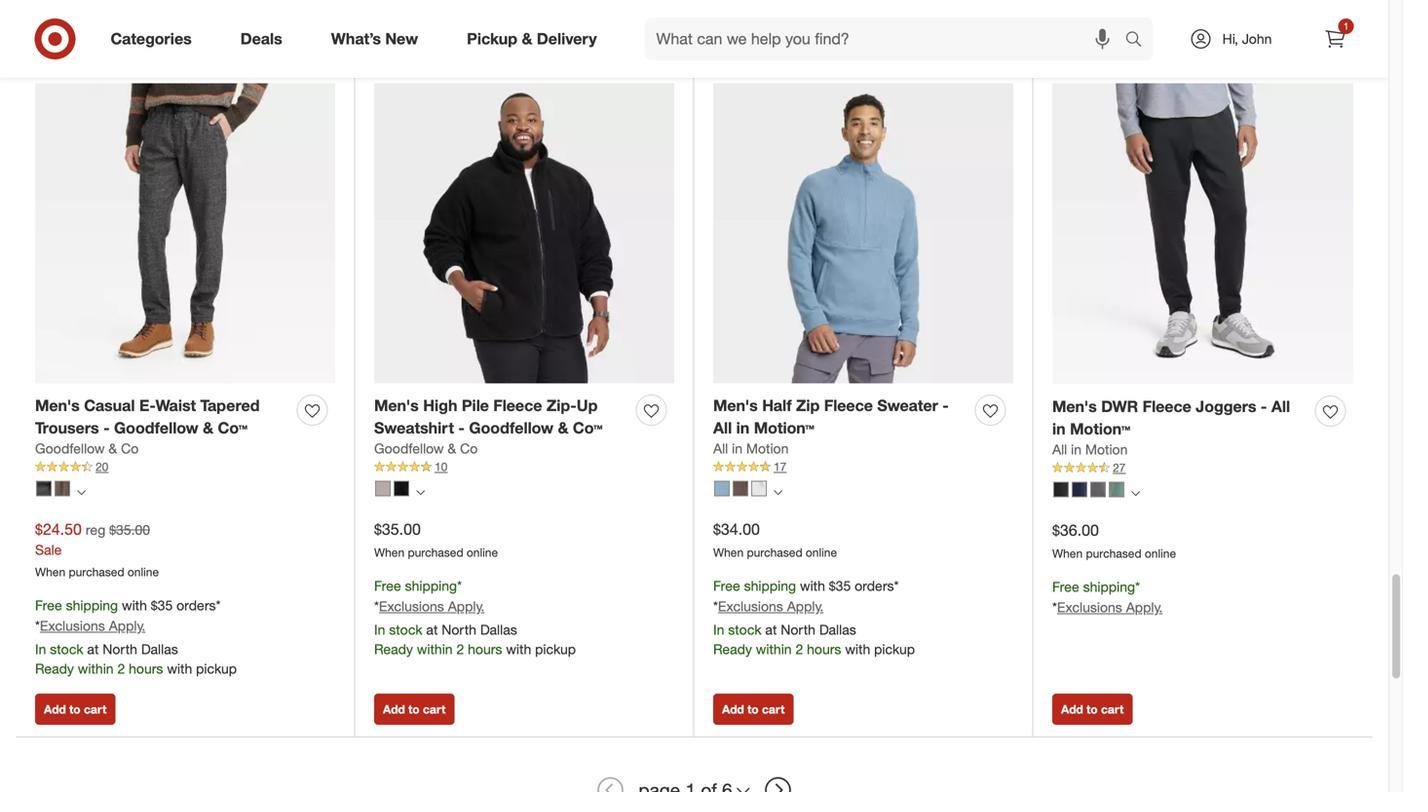 Task type: locate. For each thing, give the bounding box(es) containing it.
0 horizontal spatial north
[[103, 641, 137, 658]]

2 add to cart from the left
[[383, 702, 446, 717]]

3 to from the left
[[747, 702, 759, 717]]

all in motion link
[[713, 439, 789, 459], [1052, 440, 1128, 460]]

1 horizontal spatial $35.00
[[374, 520, 421, 539]]

fleece inside men's half zip fleece sweater - all in motion™
[[824, 396, 873, 415]]

- right "sweater" at bottom right
[[943, 396, 949, 415]]

blue image
[[1072, 482, 1087, 497]]

1 co from the left
[[121, 440, 139, 457]]

hours for men's casual e-waist tapered trousers - goodfellow & co™
[[129, 660, 163, 677]]

free inside free shipping * * exclusions apply. in stock at  north dallas ready within 2 hours with pickup
[[374, 577, 401, 594]]

*
[[457, 577, 462, 594], [1135, 578, 1140, 595], [374, 598, 379, 615], [713, 598, 718, 615], [1052, 599, 1057, 616], [35, 617, 40, 634]]

gray image left all colors image
[[375, 481, 391, 496]]

& down zip- on the left bottom
[[558, 418, 569, 437]]

when for $35.00
[[374, 545, 405, 560]]

black image
[[36, 481, 52, 496], [394, 481, 409, 496], [1053, 482, 1069, 497]]

goodfellow up 10 link
[[469, 418, 554, 437]]

2
[[456, 641, 464, 658], [796, 641, 803, 658], [117, 660, 125, 677]]

1 add from the left
[[44, 702, 66, 717]]

1 horizontal spatial in
[[374, 621, 385, 638]]

0 horizontal spatial all colors image
[[77, 488, 86, 497]]

men's up "trousers" in the left bottom of the page
[[35, 396, 80, 415]]

2 horizontal spatial hours
[[807, 641, 841, 658]]

1 add to cart button from the left
[[35, 694, 115, 725]]

exclusions
[[379, 598, 444, 615], [718, 598, 783, 615], [1057, 599, 1122, 616], [40, 617, 105, 634]]

goodfellow
[[114, 418, 198, 437], [469, 418, 554, 437], [35, 440, 105, 457], [374, 440, 444, 457]]

1 horizontal spatial hours
[[468, 641, 502, 658]]

0 horizontal spatial goodfellow & co
[[35, 440, 139, 457]]

co for -
[[460, 440, 478, 457]]

- down casual
[[103, 418, 110, 437]]

fleece inside men's dwr fleece joggers - all in motion™
[[1143, 397, 1192, 416]]

purchased up free shipping * * exclusions apply. at the bottom right of page
[[1086, 546, 1142, 561]]

co™ inside men's high pile fleece zip-up sweatshirt - goodfellow & co™
[[573, 418, 603, 437]]

purchased inside $35.00 when purchased online
[[408, 545, 463, 560]]

& inside men's casual e-waist tapered trousers - goodfellow & co™
[[203, 418, 214, 437]]

- right "joggers"
[[1261, 397, 1267, 416]]

1 horizontal spatial motion
[[1085, 441, 1128, 458]]

3 cart from the left
[[762, 702, 785, 717]]

purchased inside $24.50 reg $35.00 sale when purchased online
[[69, 565, 124, 579]]

brown image
[[55, 481, 70, 496]]

zip-
[[547, 396, 577, 415]]

stock for men's half zip fleece sweater - all in motion™
[[728, 621, 762, 638]]

2 co™ from the left
[[573, 418, 603, 437]]

1 horizontal spatial stock
[[389, 621, 422, 638]]

in inside free shipping * * exclusions apply. in stock at  north dallas ready within 2 hours with pickup
[[374, 621, 385, 638]]

free shipping with $35 orders* * exclusions apply. in stock at  north dallas ready within 2 hours with pickup for &
[[35, 597, 237, 677]]

cart for goodfellow
[[423, 702, 446, 717]]

free down $34.00
[[713, 577, 740, 594]]

0 horizontal spatial ready
[[35, 660, 74, 677]]

black image left brown icon
[[36, 481, 52, 496]]

purchased down $34.00
[[747, 545, 803, 560]]

$35 down $24.50 reg $35.00 sale when purchased online
[[151, 597, 173, 614]]

2 horizontal spatial all colors image
[[1131, 489, 1140, 498]]

pickup for men's half zip fleece sweater - all in motion™
[[874, 641, 915, 658]]

motion for motion™
[[1085, 441, 1128, 458]]

men's dwr fleece joggers - all in motion™ image
[[1052, 83, 1353, 384], [1052, 83, 1353, 384]]

all colors image for motion™
[[1131, 489, 1140, 498]]

apply. inside free shipping * * exclusions apply. in stock at  north dallas ready within 2 hours with pickup
[[448, 598, 485, 615]]

co down men's high pile fleece zip-up sweatshirt - goodfellow & co™ at the left bottom of the page
[[460, 440, 478, 457]]

within
[[417, 641, 453, 658], [756, 641, 792, 658], [78, 660, 114, 677]]

online inside $36.00 when purchased online
[[1145, 546, 1176, 561]]

0 horizontal spatial orders*
[[176, 597, 221, 614]]

$35 for &
[[151, 597, 173, 614]]

men's up sweatshirt
[[374, 396, 419, 415]]

$35.00 down all colors image
[[374, 520, 421, 539]]

all colors image right brown icon
[[77, 488, 86, 497]]

pickup
[[467, 29, 517, 48]]

all colors element for in
[[774, 485, 782, 497]]

shipping
[[405, 577, 457, 594], [744, 577, 796, 594], [1083, 578, 1135, 595], [66, 597, 118, 614]]

search
[[1116, 31, 1163, 50]]

gray image left green image
[[1090, 482, 1106, 497]]

1 horizontal spatial dallas
[[480, 621, 517, 638]]

in
[[736, 418, 750, 437], [1052, 419, 1066, 438], [732, 440, 743, 457], [1071, 441, 1082, 458]]

1 to from the left
[[69, 702, 81, 717]]

- down pile
[[458, 418, 465, 437]]

hours inside free shipping * * exclusions apply. in stock at  north dallas ready within 2 hours with pickup
[[468, 641, 502, 658]]

all in motion link up 27
[[1052, 440, 1128, 460]]

add to cart button for motion™
[[713, 694, 794, 725]]

1 horizontal spatial co
[[460, 440, 478, 457]]

all in motion
[[713, 440, 789, 457], [1052, 441, 1128, 458]]

0 horizontal spatial dallas
[[141, 641, 178, 658]]

cream image
[[751, 481, 767, 496]]

all colors element right brown icon
[[77, 485, 86, 497]]

purchased for $34.00
[[747, 545, 803, 560]]

all colors element right cream image
[[774, 485, 782, 497]]

what's new link
[[314, 18, 443, 60]]

to
[[69, 702, 81, 717], [408, 702, 420, 717], [747, 702, 759, 717], [1087, 702, 1098, 717]]

all in motion link for motion™
[[1052, 440, 1128, 460]]

all colors element for motion™
[[1131, 486, 1140, 498]]

1 horizontal spatial pickup
[[535, 641, 576, 658]]

free for $36.00
[[1052, 578, 1079, 595]]

all
[[1271, 397, 1290, 416], [713, 418, 732, 437], [713, 440, 728, 457], [1052, 441, 1067, 458]]

goodfellow down "trousers" in the left bottom of the page
[[35, 440, 105, 457]]

0 horizontal spatial black image
[[36, 481, 52, 496]]

1 horizontal spatial within
[[417, 641, 453, 658]]

free down $35.00 when purchased online
[[374, 577, 401, 594]]

exclusions down $36.00 when purchased online
[[1057, 599, 1122, 616]]

0 horizontal spatial hours
[[129, 660, 163, 677]]

co™ down tapered
[[218, 418, 248, 437]]

goodfellow inside men's casual e-waist tapered trousers - goodfellow & co™
[[114, 418, 198, 437]]

orders*
[[855, 577, 899, 594], [176, 597, 221, 614]]

0 horizontal spatial stock
[[50, 641, 83, 658]]

-
[[943, 396, 949, 415], [1261, 397, 1267, 416], [103, 418, 110, 437], [458, 418, 465, 437]]

& down sweatshirt
[[448, 440, 456, 457]]

fleece right pile
[[493, 396, 542, 415]]

1 vertical spatial orders*
[[176, 597, 221, 614]]

when
[[374, 545, 405, 560], [713, 545, 744, 560], [1052, 546, 1083, 561], [35, 565, 65, 579]]

reg
[[86, 521, 105, 538]]

&
[[522, 29, 532, 48], [203, 418, 214, 437], [558, 418, 569, 437], [109, 440, 117, 457], [448, 440, 456, 457]]

2 horizontal spatial ready
[[713, 641, 752, 658]]

1 cart from the left
[[84, 702, 107, 717]]

fleece inside men's high pile fleece zip-up sweatshirt - goodfellow & co™
[[493, 396, 542, 415]]

0 horizontal spatial $35
[[151, 597, 173, 614]]

2 horizontal spatial in
[[713, 621, 724, 638]]

within for men's half zip fleece sweater - all in motion™
[[756, 641, 792, 658]]

2 horizontal spatial black image
[[1053, 482, 1069, 497]]

cart for &
[[84, 702, 107, 717]]

up
[[577, 396, 598, 415]]

purchased inside $34.00 when purchased online
[[747, 545, 803, 560]]

free for $35.00
[[374, 577, 401, 594]]

goodfellow & co link
[[35, 439, 139, 459], [374, 439, 478, 459]]

2 horizontal spatial pickup
[[874, 641, 915, 658]]

0 horizontal spatial fleece
[[493, 396, 542, 415]]

when inside $34.00 when purchased online
[[713, 545, 744, 560]]

motion™
[[754, 418, 814, 437], [1070, 419, 1131, 438]]

27
[[1113, 461, 1126, 475]]

men's inside men's casual e-waist tapered trousers - goodfellow & co™
[[35, 396, 80, 415]]

free shipping with $35 orders* * exclusions apply. in stock at  north dallas ready within 2 hours with pickup
[[713, 577, 915, 658], [35, 597, 237, 677]]

apply. down $34.00 when purchased online
[[787, 598, 824, 615]]

when inside $36.00 when purchased online
[[1052, 546, 1083, 561]]

2 horizontal spatial stock
[[728, 621, 762, 638]]

add to cart
[[44, 702, 107, 717], [383, 702, 446, 717], [722, 702, 785, 717], [1061, 702, 1124, 717]]

1 horizontal spatial all colors image
[[774, 488, 782, 497]]

$35.00
[[374, 520, 421, 539], [109, 521, 150, 538]]

shipping inside free shipping * * exclusions apply. in stock at  north dallas ready within 2 hours with pickup
[[405, 577, 457, 594]]

1 horizontal spatial free shipping with $35 orders* * exclusions apply. in stock at  north dallas ready within 2 hours with pickup
[[713, 577, 915, 658]]

at inside free shipping * * exclusions apply. in stock at  north dallas ready within 2 hours with pickup
[[426, 621, 438, 638]]

2 co from the left
[[460, 440, 478, 457]]

stock inside free shipping * * exclusions apply. in stock at  north dallas ready within 2 hours with pickup
[[389, 621, 422, 638]]

cart
[[84, 702, 107, 717], [423, 702, 446, 717], [762, 702, 785, 717], [1101, 702, 1124, 717]]

motion™ down dwr
[[1070, 419, 1131, 438]]

2 cart from the left
[[423, 702, 446, 717]]

shipping down $34.00 when purchased online
[[744, 577, 796, 594]]

add
[[44, 702, 66, 717], [383, 702, 405, 717], [722, 702, 744, 717], [1061, 702, 1083, 717]]

2 horizontal spatial north
[[781, 621, 816, 638]]

0 horizontal spatial all in motion link
[[713, 439, 789, 459]]

in for men's half zip fleece sweater - all in motion™
[[713, 621, 724, 638]]

all in motion for in
[[713, 440, 789, 457]]

0 horizontal spatial free shipping with $35 orders* * exclusions apply. in stock at  north dallas ready within 2 hours with pickup
[[35, 597, 237, 677]]

to for &
[[69, 702, 81, 717]]

men's for men's casual e-waist tapered trousers - goodfellow & co™
[[35, 396, 80, 415]]

free down $36.00
[[1052, 578, 1079, 595]]

dallas
[[480, 621, 517, 638], [819, 621, 856, 638], [141, 641, 178, 658]]

hours
[[468, 641, 502, 658], [807, 641, 841, 658], [129, 660, 163, 677]]

black image left all colors image
[[394, 481, 409, 496]]

1 goodfellow & co from the left
[[35, 440, 139, 457]]

exclusions apply. button down $24.50 reg $35.00 sale when purchased online
[[40, 616, 145, 636]]

men's inside men's dwr fleece joggers - all in motion™
[[1052, 397, 1097, 416]]

stock
[[389, 621, 422, 638], [728, 621, 762, 638], [50, 641, 83, 658]]

purchased inside $36.00 when purchased online
[[1086, 546, 1142, 561]]

3 add from the left
[[722, 702, 744, 717]]

motion™ down half
[[754, 418, 814, 437]]

1 add to cart from the left
[[44, 702, 107, 717]]

fleece right dwr
[[1143, 397, 1192, 416]]

0 horizontal spatial motion™
[[754, 418, 814, 437]]

shipping inside free shipping * * exclusions apply.
[[1083, 578, 1135, 595]]

0 horizontal spatial co
[[121, 440, 139, 457]]

categories
[[111, 29, 192, 48]]

exclusions apply. button
[[379, 597, 485, 616], [718, 597, 824, 616], [1057, 598, 1163, 617], [40, 616, 145, 636]]

add to cart button for &
[[35, 694, 115, 725]]

all colors image for in
[[774, 488, 782, 497]]

all colors element up $35.00 when purchased online
[[416, 485, 425, 497]]

purchased down reg
[[69, 565, 124, 579]]

1 horizontal spatial all in motion
[[1052, 441, 1128, 458]]

4 add to cart from the left
[[1061, 702, 1124, 717]]

men's high pile fleece zip-up sweatshirt - goodfellow & co™ image
[[374, 83, 674, 383], [374, 83, 674, 383]]

1 horizontal spatial ready
[[374, 641, 413, 658]]

men's inside men's half zip fleece sweater - all in motion™
[[713, 396, 758, 415]]

search button
[[1116, 18, 1163, 64]]

ready
[[374, 641, 413, 658], [713, 641, 752, 658], [35, 660, 74, 677]]

online inside $24.50 reg $35.00 sale when purchased online
[[128, 565, 159, 579]]

0 vertical spatial orders*
[[855, 577, 899, 594]]

motion up 17
[[746, 440, 789, 457]]

$35.00 when purchased online
[[374, 520, 498, 560]]

add to cart for &
[[44, 702, 107, 717]]

within inside free shipping * * exclusions apply. in stock at  north dallas ready within 2 hours with pickup
[[417, 641, 453, 658]]

exclusions down $35.00 when purchased online
[[379, 598, 444, 615]]

0 horizontal spatial pickup
[[196, 660, 237, 677]]

& down tapered
[[203, 418, 214, 437]]

delivery
[[537, 29, 597, 48]]

fleece
[[493, 396, 542, 415], [824, 396, 873, 415], [1143, 397, 1192, 416]]

goodfellow & co link up 10
[[374, 439, 478, 459]]

exclusions apply. button down $35.00 when purchased online
[[379, 597, 485, 616]]

co down men's casual e-waist tapered trousers - goodfellow & co™
[[121, 440, 139, 457]]

all colors image right green image
[[1131, 489, 1140, 498]]

goodfellow down sweatshirt
[[374, 440, 444, 457]]

co™
[[218, 418, 248, 437], [573, 418, 603, 437]]

0 vertical spatial $35
[[829, 577, 851, 594]]

2 horizontal spatial within
[[756, 641, 792, 658]]

men's
[[35, 396, 80, 415], [374, 396, 419, 415], [713, 396, 758, 415], [1052, 397, 1097, 416]]

1 horizontal spatial goodfellow & co
[[374, 440, 478, 457]]

2 goodfellow & co from the left
[[374, 440, 478, 457]]

men's half zip fleece sweater - all in motion™ image
[[713, 83, 1013, 383], [713, 83, 1013, 383]]

0 horizontal spatial 2
[[117, 660, 125, 677]]

all colors element right green image
[[1131, 486, 1140, 498]]

2 add from the left
[[383, 702, 405, 717]]

1
[[1343, 20, 1349, 32]]

1 horizontal spatial goodfellow & co link
[[374, 439, 478, 459]]

2 horizontal spatial fleece
[[1143, 397, 1192, 416]]

all colors element
[[77, 485, 86, 497], [416, 485, 425, 497], [774, 485, 782, 497], [1131, 486, 1140, 498]]

20 link
[[35, 459, 335, 476]]

2 goodfellow & co link from the left
[[374, 439, 478, 459]]

0 horizontal spatial goodfellow & co link
[[35, 439, 139, 459]]

& down casual
[[109, 440, 117, 457]]

men's inside men's high pile fleece zip-up sweatshirt - goodfellow & co™
[[374, 396, 419, 415]]

3 add to cart from the left
[[722, 702, 785, 717]]

with
[[800, 577, 825, 594], [122, 597, 147, 614], [506, 641, 531, 658], [845, 641, 870, 658], [167, 660, 192, 677]]

north for men's casual e-waist tapered trousers - goodfellow & co™
[[103, 641, 137, 658]]

1 horizontal spatial 2
[[456, 641, 464, 658]]

in
[[374, 621, 385, 638], [713, 621, 724, 638], [35, 641, 46, 658]]

when for $36.00
[[1052, 546, 1083, 561]]

fleece right zip
[[824, 396, 873, 415]]

pickup for men's casual e-waist tapered trousers - goodfellow & co™
[[196, 660, 237, 677]]

goodfellow & co link up 20
[[35, 439, 139, 459]]

1 co™ from the left
[[218, 418, 248, 437]]

online inside $34.00 when purchased online
[[806, 545, 837, 560]]

$35
[[829, 577, 851, 594], [151, 597, 173, 614]]

free shipping with $35 orders* * exclusions apply. in stock at  north dallas ready within 2 hours with pickup down $34.00 when purchased online
[[713, 577, 915, 658]]

cart for motion™
[[762, 702, 785, 717]]

1 vertical spatial $35
[[151, 597, 173, 614]]

apply. down $35.00 when purchased online
[[448, 598, 485, 615]]

$35.00 right reg
[[109, 521, 150, 538]]

free shipping with $35 orders* * exclusions apply. in stock at  north dallas ready within 2 hours with pickup down $24.50 reg $35.00 sale when purchased online
[[35, 597, 237, 677]]

to for motion™
[[747, 702, 759, 717]]

gray image
[[375, 481, 391, 496], [1090, 482, 1106, 497]]

add to cart button
[[35, 694, 115, 725], [374, 694, 454, 725], [713, 694, 794, 725], [1052, 694, 1133, 725]]

fleece for pile
[[493, 396, 542, 415]]

free inside free shipping * * exclusions apply.
[[1052, 578, 1079, 595]]

co
[[121, 440, 139, 457], [460, 440, 478, 457]]

at
[[426, 621, 438, 638], [765, 621, 777, 638], [87, 641, 99, 658]]

men's left half
[[713, 396, 758, 415]]

pickup & delivery
[[467, 29, 597, 48]]

apply.
[[448, 598, 485, 615], [787, 598, 824, 615], [1126, 599, 1163, 616], [109, 617, 145, 634]]

apply. inside free shipping * * exclusions apply.
[[1126, 599, 1163, 616]]

3 add to cart button from the left
[[713, 694, 794, 725]]

motion up 27
[[1085, 441, 1128, 458]]

0 horizontal spatial in
[[35, 641, 46, 658]]

shipping down $35.00 when purchased online
[[405, 577, 457, 594]]

all in motion up 27
[[1052, 441, 1128, 458]]

all in motion up 17
[[713, 440, 789, 457]]

purchased down all colors image
[[408, 545, 463, 560]]

men's casual e-waist tapered trousers - goodfellow & co™ image
[[35, 83, 335, 383], [35, 83, 335, 383]]

all in motion for motion™
[[1052, 441, 1128, 458]]

1 horizontal spatial co™
[[573, 418, 603, 437]]

sweater
[[877, 396, 938, 415]]

2 horizontal spatial dallas
[[819, 621, 856, 638]]

all colors image
[[416, 488, 425, 497]]

27 link
[[1052, 460, 1353, 477]]

all colors image right cream image
[[774, 488, 782, 497]]

apply. down $36.00 when purchased online
[[1126, 599, 1163, 616]]

pickup
[[535, 641, 576, 658], [874, 641, 915, 658], [196, 660, 237, 677]]

1 goodfellow & co link from the left
[[35, 439, 139, 459]]

motion
[[746, 440, 789, 457], [1085, 441, 1128, 458]]

shipping for $35.00
[[405, 577, 457, 594]]

sweatshirt
[[374, 418, 454, 437]]

2 horizontal spatial at
[[765, 621, 777, 638]]

0 horizontal spatial within
[[78, 660, 114, 677]]

sponsored
[[1315, 33, 1372, 48]]

1 horizontal spatial orders*
[[855, 577, 899, 594]]

black image left blue image
[[1053, 482, 1069, 497]]

exclusions apply. button down $36.00 when purchased online
[[1057, 598, 1163, 617]]

all colors image
[[77, 488, 86, 497], [774, 488, 782, 497], [1131, 489, 1140, 498]]

1 horizontal spatial at
[[426, 621, 438, 638]]

$35 down $34.00 when purchased online
[[829, 577, 851, 594]]

0 horizontal spatial motion
[[746, 440, 789, 457]]

men's casual e-waist tapered trousers - goodfellow & co™
[[35, 396, 260, 437]]

0 horizontal spatial $35.00
[[109, 521, 150, 538]]

dallas for men's half zip fleece sweater - all in motion™
[[819, 621, 856, 638]]

purchased
[[408, 545, 463, 560], [747, 545, 803, 560], [1086, 546, 1142, 561], [69, 565, 124, 579]]

when inside $35.00 when purchased online
[[374, 545, 405, 560]]

john
[[1242, 30, 1272, 47]]

free
[[374, 577, 401, 594], [713, 577, 740, 594], [1052, 578, 1079, 595], [35, 597, 62, 614]]

deals link
[[224, 18, 307, 60]]

$35.00 inside $24.50 reg $35.00 sale when purchased online
[[109, 521, 150, 538]]

goodfellow & co for -
[[35, 440, 139, 457]]

1 horizontal spatial north
[[442, 621, 476, 638]]

co™ down up
[[573, 418, 603, 437]]

1 horizontal spatial all in motion link
[[1052, 440, 1128, 460]]

& inside men's high pile fleece zip-up sweatshirt - goodfellow & co™
[[558, 418, 569, 437]]

$35 for motion™
[[829, 577, 851, 594]]

men's left dwr
[[1052, 397, 1097, 416]]

2 horizontal spatial 2
[[796, 641, 803, 658]]

what's
[[331, 29, 381, 48]]

goodfellow & co up 10
[[374, 440, 478, 457]]

2 to from the left
[[408, 702, 420, 717]]

2 for men's casual e-waist tapered trousers - goodfellow & co™
[[117, 660, 125, 677]]

goodfellow & co up 20
[[35, 440, 139, 457]]

black image for men's dwr fleece joggers - all in motion™
[[1053, 482, 1069, 497]]

1 horizontal spatial $35
[[829, 577, 851, 594]]

1 horizontal spatial motion™
[[1070, 419, 1131, 438]]

0 horizontal spatial at
[[87, 641, 99, 658]]

all in motion link up 17
[[713, 439, 789, 459]]

online inside $35.00 when purchased online
[[467, 545, 498, 560]]

4 add from the left
[[1061, 702, 1083, 717]]

2 inside free shipping * * exclusions apply. in stock at  north dallas ready within 2 hours with pickup
[[456, 641, 464, 658]]

1 horizontal spatial fleece
[[824, 396, 873, 415]]

0 horizontal spatial all in motion
[[713, 440, 789, 457]]

goodfellow down e-
[[114, 418, 198, 437]]

goodfellow & co
[[35, 440, 139, 457], [374, 440, 478, 457]]

shipping down $36.00 when purchased online
[[1083, 578, 1135, 595]]

0 horizontal spatial co™
[[218, 418, 248, 437]]

2 add to cart button from the left
[[374, 694, 454, 725]]



Task type: describe. For each thing, give the bounding box(es) containing it.
20
[[95, 460, 109, 474]]

goodfellow inside men's high pile fleece zip-up sweatshirt - goodfellow & co™
[[469, 418, 554, 437]]

tapered
[[200, 396, 260, 415]]

hi, john
[[1223, 30, 1272, 47]]

men's for men's half zip fleece sweater - all in motion™
[[713, 396, 758, 415]]

motion™ inside men's dwr fleece joggers - all in motion™
[[1070, 419, 1131, 438]]

10
[[435, 460, 448, 474]]

high
[[423, 396, 457, 415]]

co for goodfellow
[[121, 440, 139, 457]]

sale
[[35, 542, 62, 559]]

brown image
[[733, 481, 748, 496]]

ready for men's half zip fleece sweater - all in motion™
[[713, 641, 752, 658]]

what's new
[[331, 29, 418, 48]]

- inside men's high pile fleece zip-up sweatshirt - goodfellow & co™
[[458, 418, 465, 437]]

men's for men's dwr fleece joggers - all in motion™
[[1052, 397, 1097, 416]]

fleece for zip
[[824, 396, 873, 415]]

add for motion™
[[722, 702, 744, 717]]

- inside men's dwr fleece joggers - all in motion™
[[1261, 397, 1267, 416]]

new
[[385, 29, 418, 48]]

$35.00 inside $35.00 when purchased online
[[374, 520, 421, 539]]

add to cart button for goodfellow
[[374, 694, 454, 725]]

in inside men's dwr fleece joggers - all in motion™
[[1052, 419, 1066, 438]]

airway blue image
[[714, 481, 730, 496]]

within for men's casual e-waist tapered trousers - goodfellow & co™
[[78, 660, 114, 677]]

with inside free shipping * * exclusions apply. in stock at  north dallas ready within 2 hours with pickup
[[506, 641, 531, 658]]

free for $34.00
[[713, 577, 740, 594]]

4 add to cart button from the left
[[1052, 694, 1133, 725]]

exclusions down $34.00 when purchased online
[[718, 598, 783, 615]]

men's high pile fleece zip-up sweatshirt - goodfellow & co™
[[374, 396, 603, 437]]

$34.00
[[713, 520, 760, 539]]

& right pickup
[[522, 29, 532, 48]]

north inside free shipping * * exclusions apply. in stock at  north dallas ready within 2 hours with pickup
[[442, 621, 476, 638]]

all colors element for goodfellow
[[77, 485, 86, 497]]

purchased for $35.00
[[408, 545, 463, 560]]

hi,
[[1223, 30, 1238, 47]]

goodfellow & co for sweatshirt
[[374, 440, 478, 457]]

add to cart for goodfellow
[[383, 702, 446, 717]]

orders* for &
[[176, 597, 221, 614]]

4 cart from the left
[[1101, 702, 1124, 717]]

orders* for motion™
[[855, 577, 899, 594]]

green image
[[1109, 482, 1124, 497]]

all in motion link for in
[[713, 439, 789, 459]]

dallas inside free shipping * * exclusions apply. in stock at  north dallas ready within 2 hours with pickup
[[480, 621, 517, 638]]

trousers
[[35, 418, 99, 437]]

10 link
[[374, 459, 674, 476]]

exclusions apply. button down $34.00 when purchased online
[[718, 597, 824, 616]]

motion™ inside men's half zip fleece sweater - all in motion™
[[754, 418, 814, 437]]

all inside men's half zip fleece sweater - all in motion™
[[713, 418, 732, 437]]

add to cart for motion™
[[722, 702, 785, 717]]

17
[[774, 460, 787, 474]]

$34.00 when purchased online
[[713, 520, 837, 560]]

online for $35.00
[[467, 545, 498, 560]]

shipping for $36.00
[[1083, 578, 1135, 595]]

1 link
[[1314, 18, 1357, 60]]

shipping down $24.50 reg $35.00 sale when purchased online
[[66, 597, 118, 614]]

waist
[[156, 396, 196, 415]]

advertisement region
[[16, 0, 1372, 32]]

all colors image for goodfellow
[[77, 488, 86, 497]]

17 link
[[713, 459, 1013, 476]]

co™ inside men's casual e-waist tapered trousers - goodfellow & co™
[[218, 418, 248, 437]]

2 for men's half zip fleece sweater - all in motion™
[[796, 641, 803, 658]]

hours for men's half zip fleece sweater - all in motion™
[[807, 641, 841, 658]]

men's high pile fleece zip-up sweatshirt - goodfellow & co™ link
[[374, 395, 629, 439]]

dallas for men's casual e-waist tapered trousers - goodfellow & co™
[[141, 641, 178, 658]]

men's dwr fleece joggers - all in motion™
[[1052, 397, 1290, 438]]

purchased for $36.00
[[1086, 546, 1142, 561]]

motion for in
[[746, 440, 789, 457]]

when for $34.00
[[713, 545, 744, 560]]

north for men's half zip fleece sweater - all in motion™
[[781, 621, 816, 638]]

men's half zip fleece sweater - all in motion™ link
[[713, 395, 968, 439]]

What can we help you find? suggestions appear below search field
[[645, 18, 1130, 60]]

free shipping * * exclusions apply. in stock at  north dallas ready within 2 hours with pickup
[[374, 577, 576, 658]]

- inside men's half zip fleece sweater - all in motion™
[[943, 396, 949, 415]]

casual
[[84, 396, 135, 415]]

$24.50
[[35, 520, 82, 539]]

deals
[[240, 29, 282, 48]]

men's for men's high pile fleece zip-up sweatshirt - goodfellow & co™
[[374, 396, 419, 415]]

dwr
[[1101, 397, 1138, 416]]

0 horizontal spatial gray image
[[375, 481, 391, 496]]

$36.00 when purchased online
[[1052, 521, 1176, 561]]

at for men's half zip fleece sweater - all in motion™
[[765, 621, 777, 638]]

online for $34.00
[[806, 545, 837, 560]]

half
[[762, 396, 792, 415]]

ready for men's casual e-waist tapered trousers - goodfellow & co™
[[35, 660, 74, 677]]

exclusions inside free shipping * * exclusions apply. in stock at  north dallas ready within 2 hours with pickup
[[379, 598, 444, 615]]

1 horizontal spatial gray image
[[1090, 482, 1106, 497]]

e-
[[139, 396, 156, 415]]

categories link
[[94, 18, 216, 60]]

pickup inside free shipping * * exclusions apply. in stock at  north dallas ready within 2 hours with pickup
[[535, 641, 576, 658]]

men's half zip fleece sweater - all in motion™
[[713, 396, 949, 437]]

men's dwr fleece joggers - all in motion™ link
[[1052, 396, 1308, 440]]

4 to from the left
[[1087, 702, 1098, 717]]

men's casual e-waist tapered trousers - goodfellow & co™ link
[[35, 395, 289, 439]]

in for men's casual e-waist tapered trousers - goodfellow & co™
[[35, 641, 46, 658]]

free shipping with $35 orders* * exclusions apply. in stock at  north dallas ready within 2 hours with pickup for motion™
[[713, 577, 915, 658]]

ready inside free shipping * * exclusions apply. in stock at  north dallas ready within 2 hours with pickup
[[374, 641, 413, 658]]

shipping for $34.00
[[744, 577, 796, 594]]

goodfellow & co link for -
[[35, 439, 139, 459]]

in inside men's half zip fleece sweater - all in motion™
[[736, 418, 750, 437]]

exclusions inside free shipping * * exclusions apply.
[[1057, 599, 1122, 616]]

black image for men's casual e-waist tapered trousers - goodfellow & co™
[[36, 481, 52, 496]]

apply. down $24.50 reg $35.00 sale when purchased online
[[109, 617, 145, 634]]

stock for men's casual e-waist tapered trousers - goodfellow & co™
[[50, 641, 83, 658]]

$24.50 reg $35.00 sale when purchased online
[[35, 520, 159, 579]]

joggers
[[1196, 397, 1256, 416]]

all inside men's dwr fleece joggers - all in motion™
[[1271, 397, 1290, 416]]

add for &
[[44, 702, 66, 717]]

zip
[[796, 396, 820, 415]]

when inside $24.50 reg $35.00 sale when purchased online
[[35, 565, 65, 579]]

exclusions down sale
[[40, 617, 105, 634]]

free down sale
[[35, 597, 62, 614]]

goodfellow & co link for sweatshirt
[[374, 439, 478, 459]]

at for men's casual e-waist tapered trousers - goodfellow & co™
[[87, 641, 99, 658]]

free shipping * * exclusions apply.
[[1052, 578, 1163, 616]]

to for goodfellow
[[408, 702, 420, 717]]

- inside men's casual e-waist tapered trousers - goodfellow & co™
[[103, 418, 110, 437]]

pickup & delivery link
[[450, 18, 621, 60]]

all colors element for -
[[416, 485, 425, 497]]

add for goodfellow
[[383, 702, 405, 717]]

$36.00
[[1052, 521, 1099, 540]]

pile
[[462, 396, 489, 415]]

1 horizontal spatial black image
[[394, 481, 409, 496]]

online for $36.00
[[1145, 546, 1176, 561]]



Task type: vqa. For each thing, say whether or not it's contained in the screenshot.
Wondershop™ related to Star
no



